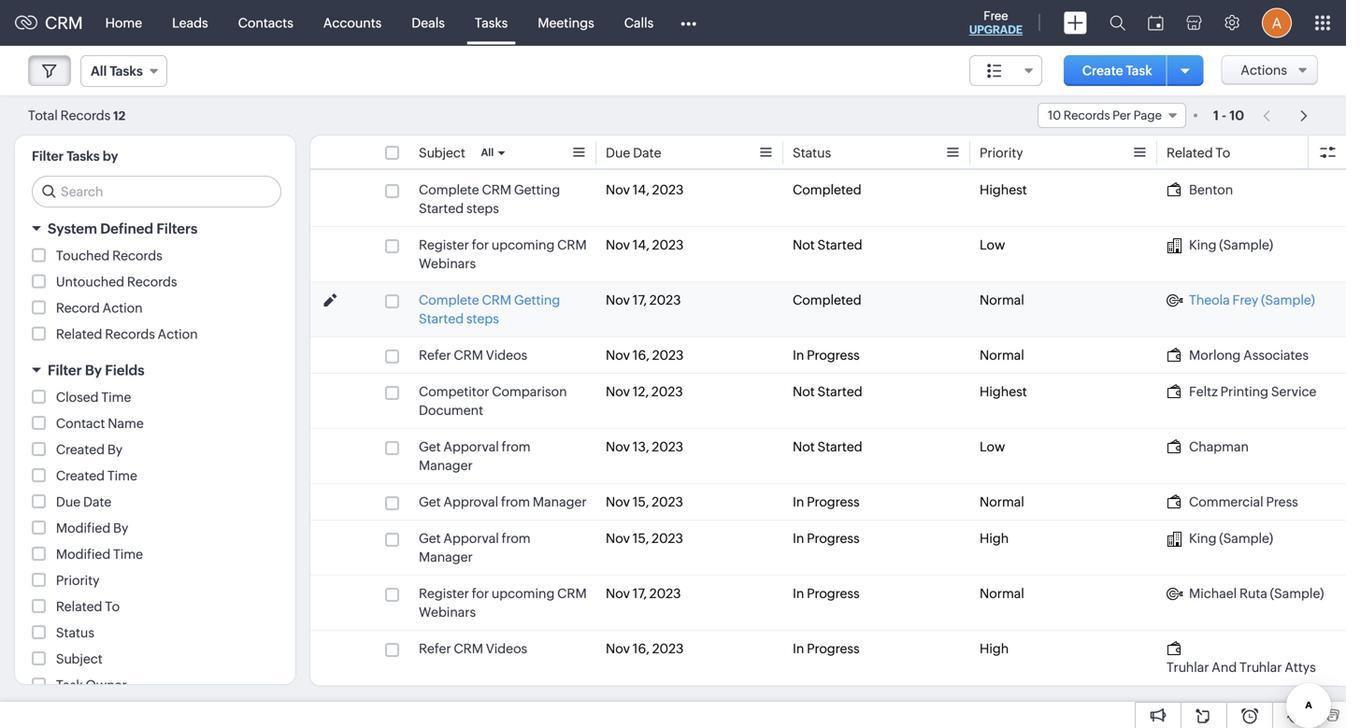 Task type: locate. For each thing, give the bounding box(es) containing it.
row group
[[310, 172, 1347, 686]]

0 vertical spatial created
[[56, 442, 105, 457]]

2 vertical spatial related
[[56, 599, 102, 614]]

commercial
[[1190, 495, 1264, 510]]

0 vertical spatial king (sample) link
[[1167, 236, 1274, 254]]

by down name
[[107, 442, 123, 457]]

(sample) up frey
[[1220, 238, 1274, 253]]

get left approval
[[419, 495, 441, 510]]

2 15, from the top
[[633, 531, 649, 546]]

3 nov from the top
[[606, 293, 630, 308]]

1 vertical spatial register
[[419, 586, 469, 601]]

started for for
[[818, 238, 863, 253]]

0 horizontal spatial 10
[[1048, 108, 1062, 123]]

records down touched records
[[127, 274, 177, 289]]

4 nov from the top
[[606, 348, 630, 363]]

modified down modified by
[[56, 547, 111, 562]]

1 vertical spatial all
[[481, 147, 494, 159]]

0 vertical spatial to
[[1216, 145, 1231, 160]]

completed
[[793, 182, 862, 197], [793, 293, 862, 308]]

1 vertical spatial apporval
[[444, 531, 499, 546]]

get inside get approval from manager link
[[419, 495, 441, 510]]

by inside dropdown button
[[85, 362, 102, 379]]

2 progress from the top
[[807, 495, 860, 510]]

6 nov from the top
[[606, 440, 630, 455]]

1 vertical spatial nov 16, 2023
[[606, 642, 684, 657]]

for
[[472, 238, 489, 253], [472, 586, 489, 601]]

1 register from the top
[[419, 238, 469, 253]]

1
[[1214, 108, 1219, 123]]

1 nov 14, 2023 from the top
[[606, 182, 684, 197]]

commercial press
[[1190, 495, 1299, 510]]

2 refer crm videos link from the top
[[419, 640, 528, 658]]

by up modified time
[[113, 521, 128, 536]]

3 not from the top
[[793, 440, 815, 455]]

1 horizontal spatial date
[[633, 145, 662, 160]]

0 vertical spatial get apporval from manager link
[[419, 438, 587, 475]]

from
[[502, 440, 531, 455], [501, 495, 530, 510], [502, 531, 531, 546]]

1 vertical spatial complete
[[419, 293, 479, 308]]

2023 for high king (sample) link
[[652, 531, 684, 546]]

0 vertical spatial 14,
[[633, 182, 650, 197]]

2 get apporval from manager link from the top
[[419, 529, 587, 567]]

0 vertical spatial not
[[793, 238, 815, 253]]

4 in progress from the top
[[793, 586, 860, 601]]

2 not from the top
[[793, 384, 815, 399]]

2 17, from the top
[[633, 586, 647, 601]]

king down commercial
[[1190, 531, 1217, 546]]

0 horizontal spatial all
[[91, 64, 107, 79]]

normal for morlong associates
[[980, 348, 1025, 363]]

get
[[419, 440, 441, 455], [419, 495, 441, 510], [419, 531, 441, 546]]

get apporval from manager for nov 13, 2023
[[419, 440, 531, 473]]

refer for high
[[419, 642, 451, 657]]

10 right -
[[1230, 108, 1245, 123]]

1 for from the top
[[472, 238, 489, 253]]

not started
[[793, 238, 863, 253], [793, 384, 863, 399], [793, 440, 863, 455]]

getting for nov 14, 2023
[[514, 182, 560, 197]]

get apporval from manager link up get approval from manager link
[[419, 438, 587, 475]]

1 vertical spatial nov 15, 2023
[[606, 531, 684, 546]]

upcoming
[[492, 238, 555, 253], [492, 586, 555, 601]]

nov for low king (sample) link
[[606, 238, 630, 253]]

get apporval from manager link for nov 15, 2023
[[419, 529, 587, 567]]

king down benton link
[[1190, 238, 1217, 253]]

filter up closed
[[48, 362, 82, 379]]

0 vertical spatial related to
[[1167, 145, 1231, 160]]

progress for commercial press
[[807, 495, 860, 510]]

truhlar left and
[[1167, 660, 1210, 675]]

5 in progress from the top
[[793, 642, 860, 657]]

2 register for upcoming crm webinars from the top
[[419, 586, 587, 620]]

1 king (sample) from the top
[[1190, 238, 1274, 253]]

highest
[[980, 182, 1027, 197], [980, 384, 1027, 399]]

competitor comparison document link
[[419, 383, 587, 420]]

get apporval from manager
[[419, 440, 531, 473], [419, 531, 531, 565]]

1 vertical spatial complete crm getting started steps link
[[419, 291, 587, 328]]

0 vertical spatial manager
[[419, 458, 473, 473]]

2 modified from the top
[[56, 547, 111, 562]]

nov for high king (sample) link
[[606, 531, 630, 546]]

get down get approval from manager
[[419, 531, 441, 546]]

created
[[56, 442, 105, 457], [56, 469, 105, 484]]

1 vertical spatial 14,
[[633, 238, 650, 253]]

completed for nov 14, 2023
[[793, 182, 862, 197]]

filter down "total"
[[32, 149, 64, 164]]

touched
[[56, 248, 110, 263]]

1 get apporval from manager from the top
[[419, 440, 531, 473]]

get apporval from manager link down get approval from manager
[[419, 529, 587, 567]]

action
[[103, 301, 143, 316], [158, 327, 198, 342]]

1 vertical spatial due
[[56, 495, 81, 510]]

16, for normal
[[633, 348, 650, 363]]

1 in from the top
[[793, 348, 805, 363]]

to down -
[[1216, 145, 1231, 160]]

0 vertical spatial high
[[980, 531, 1009, 546]]

approval
[[444, 495, 499, 510]]

crm link
[[15, 13, 83, 32]]

get for normal
[[419, 495, 441, 510]]

refer
[[419, 348, 451, 363], [419, 642, 451, 657]]

task right create at top
[[1126, 63, 1153, 78]]

register for upcoming crm webinars
[[419, 238, 587, 271], [419, 586, 587, 620]]

king (sample) up theola frey (sample) 'link'
[[1190, 238, 1274, 253]]

nov 16, 2023 for high
[[606, 642, 684, 657]]

time down modified by
[[113, 547, 143, 562]]

king for low
[[1190, 238, 1217, 253]]

records left per
[[1064, 108, 1111, 123]]

(sample) right frey
[[1262, 293, 1316, 308]]

profile element
[[1251, 0, 1304, 45]]

task
[[1126, 63, 1153, 78], [56, 678, 83, 693]]

1 vertical spatial from
[[501, 495, 530, 510]]

2023 for 'michael ruta (sample)' link
[[650, 586, 681, 601]]

morlong
[[1190, 348, 1241, 363]]

0 vertical spatial get apporval from manager
[[419, 440, 531, 473]]

2 nov 15, 2023 from the top
[[606, 531, 684, 546]]

0 vertical spatial refer crm videos link
[[419, 346, 528, 365]]

0 vertical spatial completed
[[793, 182, 862, 197]]

all tasks
[[91, 64, 143, 79]]

2 16, from the top
[[633, 642, 650, 657]]

high for truhlar and truhlar attys
[[980, 642, 1009, 657]]

press
[[1267, 495, 1299, 510]]

1 vertical spatial low
[[980, 440, 1006, 455]]

to down modified time
[[105, 599, 120, 614]]

1 vertical spatial time
[[107, 469, 137, 484]]

2 high from the top
[[980, 642, 1009, 657]]

2 steps from the top
[[467, 311, 499, 326]]

1 not started from the top
[[793, 238, 863, 253]]

1 vertical spatial action
[[158, 327, 198, 342]]

2 get from the top
[[419, 495, 441, 510]]

tasks left by
[[67, 149, 100, 164]]

1 vertical spatial refer crm videos
[[419, 642, 528, 657]]

king (sample) link for high
[[1167, 529, 1274, 548]]

2023 for chapman "link"
[[652, 440, 684, 455]]

1 get apporval from manager link from the top
[[419, 438, 587, 475]]

0 vertical spatial due
[[606, 145, 631, 160]]

16,
[[633, 348, 650, 363], [633, 642, 650, 657]]

1 14, from the top
[[633, 182, 650, 197]]

1 complete from the top
[[419, 182, 479, 197]]

2 highest from the top
[[980, 384, 1027, 399]]

tasks
[[475, 15, 508, 30], [110, 64, 143, 79], [67, 149, 100, 164]]

1 nov 17, 2023 from the top
[[606, 293, 681, 308]]

1 vertical spatial related to
[[56, 599, 120, 614]]

priority down size icon
[[980, 145, 1024, 160]]

progress for truhlar and truhlar attys
[[807, 642, 860, 657]]

2 truhlar from the left
[[1240, 660, 1283, 675]]

15,
[[633, 495, 649, 510], [633, 531, 649, 546]]

15, for get apporval from manager
[[633, 531, 649, 546]]

complete crm getting started steps
[[419, 182, 560, 216], [419, 293, 560, 326]]

refer crm videos for normal
[[419, 348, 528, 363]]

low
[[980, 238, 1006, 253], [980, 440, 1006, 455]]

in progress for king
[[793, 531, 860, 546]]

0 horizontal spatial related to
[[56, 599, 120, 614]]

time down created by
[[107, 469, 137, 484]]

0 horizontal spatial task
[[56, 678, 83, 693]]

17, for register for upcoming crm webinars
[[633, 586, 647, 601]]

2 14, from the top
[[633, 238, 650, 253]]

in for king (sample)
[[793, 531, 805, 546]]

get approval from manager
[[419, 495, 587, 510]]

apporval down document
[[444, 440, 499, 455]]

all inside 'all tasks' field
[[91, 64, 107, 79]]

truhlar and truhlar attys link
[[1167, 640, 1335, 677]]

theola
[[1190, 293, 1230, 308]]

1 horizontal spatial all
[[481, 147, 494, 159]]

1 register for upcoming crm webinars link from the top
[[419, 236, 587, 273]]

completed for nov 17, 2023
[[793, 293, 862, 308]]

free upgrade
[[970, 9, 1023, 36]]

0 vertical spatial register for upcoming crm webinars
[[419, 238, 587, 271]]

0 vertical spatial refer
[[419, 348, 451, 363]]

low for king (sample)
[[980, 238, 1006, 253]]

1 vertical spatial 16,
[[633, 642, 650, 657]]

1 king (sample) link from the top
[[1167, 236, 1274, 254]]

2 vertical spatial from
[[502, 531, 531, 546]]

2 refer from the top
[[419, 642, 451, 657]]

4 normal from the top
[[980, 586, 1025, 601]]

3 from from the top
[[502, 531, 531, 546]]

0 vertical spatial low
[[980, 238, 1006, 253]]

0 vertical spatial nov 17, 2023
[[606, 293, 681, 308]]

0 vertical spatial task
[[1126, 63, 1153, 78]]

in for morlong associates
[[793, 348, 805, 363]]

2 nov 16, 2023 from the top
[[606, 642, 684, 657]]

king (sample) down commercial press link
[[1190, 531, 1274, 546]]

2 refer crm videos from the top
[[419, 642, 528, 657]]

1 horizontal spatial priority
[[980, 145, 1024, 160]]

nov for 'michael ruta (sample)' link
[[606, 586, 630, 601]]

1 nov 15, 2023 from the top
[[606, 495, 684, 510]]

create menu element
[[1053, 0, 1099, 45]]

1 vertical spatial manager
[[533, 495, 587, 510]]

in for truhlar and truhlar attys
[[793, 642, 805, 657]]

0 vertical spatial 15,
[[633, 495, 649, 510]]

2 get apporval from manager from the top
[[419, 531, 531, 565]]

0 vertical spatial by
[[85, 362, 102, 379]]

1 upcoming from the top
[[492, 238, 555, 253]]

not for nov 12, 2023
[[793, 384, 815, 399]]

1 high from the top
[[980, 531, 1009, 546]]

upgrade
[[970, 23, 1023, 36]]

calendar image
[[1148, 15, 1164, 30]]

1 horizontal spatial due date
[[606, 145, 662, 160]]

3 in progress from the top
[[793, 531, 860, 546]]

1 16, from the top
[[633, 348, 650, 363]]

1 vertical spatial task
[[56, 678, 83, 693]]

1 vertical spatial date
[[83, 495, 112, 510]]

2023 for benton link
[[652, 182, 684, 197]]

related up benton link
[[1167, 145, 1214, 160]]

nov for the truhlar and truhlar attys link at the right bottom of the page
[[606, 642, 630, 657]]

1 vertical spatial filter
[[48, 362, 82, 379]]

apporval
[[444, 440, 499, 455], [444, 531, 499, 546]]

normal for theola frey (sample)
[[980, 293, 1025, 308]]

None field
[[970, 55, 1043, 86]]

1 normal from the top
[[980, 293, 1025, 308]]

0 vertical spatial complete crm getting started steps link
[[419, 180, 587, 218]]

by up closed time
[[85, 362, 102, 379]]

3 normal from the top
[[980, 495, 1025, 510]]

1 horizontal spatial action
[[158, 327, 198, 342]]

nov for theola frey (sample) 'link'
[[606, 293, 630, 308]]

4 in from the top
[[793, 586, 805, 601]]

refer crm videos link
[[419, 346, 528, 365], [419, 640, 528, 658]]

related records action
[[56, 327, 198, 342]]

17, for complete crm getting started steps
[[633, 293, 647, 308]]

0 vertical spatial status
[[793, 145, 832, 160]]

king (sample) link down 'benton'
[[1167, 236, 1274, 254]]

started for comparison
[[818, 384, 863, 399]]

crm
[[45, 13, 83, 32], [482, 182, 512, 197], [558, 238, 587, 253], [482, 293, 512, 308], [454, 348, 483, 363], [558, 586, 587, 601], [454, 642, 483, 657]]

in
[[793, 348, 805, 363], [793, 495, 805, 510], [793, 531, 805, 546], [793, 586, 805, 601], [793, 642, 805, 657]]

due date
[[606, 145, 662, 160], [56, 495, 112, 510]]

upcoming for nov 17, 2023
[[492, 586, 555, 601]]

1 horizontal spatial related to
[[1167, 145, 1231, 160]]

get apporval from manager link for nov 13, 2023
[[419, 438, 587, 475]]

1 refer crm videos from the top
[[419, 348, 528, 363]]

created by
[[56, 442, 123, 457]]

in progress for michael
[[793, 586, 860, 601]]

3 not started from the top
[[793, 440, 863, 455]]

tasks up 12
[[110, 64, 143, 79]]

register for upcoming crm webinars for nov 17, 2023
[[419, 586, 587, 620]]

2 getting from the top
[[514, 293, 560, 308]]

0 vertical spatial subject
[[419, 145, 466, 160]]

records for total
[[60, 108, 111, 123]]

1 get from the top
[[419, 440, 441, 455]]

row group containing complete crm getting started steps
[[310, 172, 1347, 686]]

2 videos from the top
[[486, 642, 528, 657]]

1 vertical spatial king (sample)
[[1190, 531, 1274, 546]]

17,
[[633, 293, 647, 308], [633, 586, 647, 601]]

2 king (sample) link from the top
[[1167, 529, 1274, 548]]

1 created from the top
[[56, 442, 105, 457]]

10 nov from the top
[[606, 642, 630, 657]]

0 vertical spatial action
[[103, 301, 143, 316]]

refer crm videos link for high
[[419, 640, 528, 658]]

modified time
[[56, 547, 143, 562]]

1 vertical spatial modified
[[56, 547, 111, 562]]

1 apporval from the top
[[444, 440, 499, 455]]

0 vertical spatial register for upcoming crm webinars link
[[419, 236, 587, 273]]

2 register for upcoming crm webinars link from the top
[[419, 585, 587, 622]]

profile image
[[1263, 8, 1292, 38]]

2 apporval from the top
[[444, 531, 499, 546]]

from down get approval from manager
[[502, 531, 531, 546]]

0 vertical spatial all
[[91, 64, 107, 79]]

(sample) inside 'link'
[[1262, 293, 1316, 308]]

complete for nov 14, 2023
[[419, 182, 479, 197]]

nov 15, 2023 for get approval from manager
[[606, 495, 684, 510]]

subject
[[419, 145, 466, 160], [56, 652, 103, 667]]

time up name
[[101, 390, 131, 405]]

(sample) down commercial press
[[1220, 531, 1274, 546]]

1 refer crm videos link from the top
[[419, 346, 528, 365]]

2 completed from the top
[[793, 293, 862, 308]]

apporval down approval
[[444, 531, 499, 546]]

records up fields
[[105, 327, 155, 342]]

2 created from the top
[[56, 469, 105, 484]]

untouched records
[[56, 274, 177, 289]]

2 for from the top
[[472, 586, 489, 601]]

1 vertical spatial for
[[472, 586, 489, 601]]

5 progress from the top
[[807, 642, 860, 657]]

1 vertical spatial king
[[1190, 531, 1217, 546]]

related to up benton link
[[1167, 145, 1231, 160]]

records down "defined"
[[112, 248, 162, 263]]

1 vertical spatial status
[[56, 626, 94, 641]]

from down the competitor comparison document link
[[502, 440, 531, 455]]

accounts link
[[308, 0, 397, 45]]

1 complete crm getting started steps from the top
[[419, 182, 560, 216]]

1 vertical spatial king (sample) link
[[1167, 529, 1274, 548]]

1 webinars from the top
[[419, 256, 476, 271]]

2 complete crm getting started steps from the top
[[419, 293, 560, 326]]

feltz printing service
[[1190, 384, 1317, 399]]

name
[[108, 416, 144, 431]]

2 from from the top
[[501, 495, 530, 510]]

10 left per
[[1048, 108, 1062, 123]]

0 horizontal spatial status
[[56, 626, 94, 641]]

1 vertical spatial steps
[[467, 311, 499, 326]]

due
[[606, 145, 631, 160], [56, 495, 81, 510]]

in for commercial press
[[793, 495, 805, 510]]

2 complete from the top
[[419, 293, 479, 308]]

1 refer from the top
[[419, 348, 451, 363]]

task left 'owner'
[[56, 678, 83, 693]]

7 nov from the top
[[606, 495, 630, 510]]

apporval for nov 13, 2023
[[444, 440, 499, 455]]

9 nov from the top
[[606, 586, 630, 601]]

not
[[793, 238, 815, 253], [793, 384, 815, 399], [793, 440, 815, 455]]

1 modified from the top
[[56, 521, 111, 536]]

3 get from the top
[[419, 531, 441, 546]]

1 vertical spatial refer
[[419, 642, 451, 657]]

truhlar right and
[[1240, 660, 1283, 675]]

tasks right deals
[[475, 15, 508, 30]]

2 in progress from the top
[[793, 495, 860, 510]]

1 vertical spatial completed
[[793, 293, 862, 308]]

1 nov from the top
[[606, 182, 630, 197]]

nov 16, 2023
[[606, 348, 684, 363], [606, 642, 684, 657]]

5 nov from the top
[[606, 384, 630, 399]]

king
[[1190, 238, 1217, 253], [1190, 531, 1217, 546]]

records for untouched
[[127, 274, 177, 289]]

manager right approval
[[533, 495, 587, 510]]

create menu image
[[1064, 12, 1088, 34]]

manager down approval
[[419, 550, 473, 565]]

upcoming for nov 14, 2023
[[492, 238, 555, 253]]

filter inside dropdown button
[[48, 362, 82, 379]]

king (sample) link down commercial
[[1167, 529, 1274, 548]]

1 king from the top
[[1190, 238, 1217, 253]]

14,
[[633, 182, 650, 197], [633, 238, 650, 253]]

from for low
[[502, 440, 531, 455]]

1 complete crm getting started steps link from the top
[[419, 180, 587, 218]]

calls
[[624, 15, 654, 30]]

12,
[[633, 384, 649, 399]]

related down record
[[56, 327, 102, 342]]

2 complete crm getting started steps link from the top
[[419, 291, 587, 328]]

manager for normal
[[533, 495, 587, 510]]

for for nov 14, 2023
[[472, 238, 489, 253]]

0 vertical spatial nov 16, 2023
[[606, 348, 684, 363]]

to
[[1216, 145, 1231, 160], [105, 599, 120, 614]]

1 horizontal spatial task
[[1126, 63, 1153, 78]]

filter for filter by fields
[[48, 362, 82, 379]]

2 vertical spatial time
[[113, 547, 143, 562]]

for for nov 17, 2023
[[472, 586, 489, 601]]

records for related
[[105, 327, 155, 342]]

1 vertical spatial getting
[[514, 293, 560, 308]]

records left 12
[[60, 108, 111, 123]]

1 vertical spatial webinars
[[419, 605, 476, 620]]

date
[[633, 145, 662, 160], [83, 495, 112, 510]]

get approval from manager link
[[419, 493, 587, 512]]

status
[[793, 145, 832, 160], [56, 626, 94, 641]]

complete crm getting started steps for nov 14, 2023
[[419, 182, 560, 216]]

register for nov 14, 2023
[[419, 238, 469, 253]]

0 vertical spatial highest
[[980, 182, 1027, 197]]

1 15, from the top
[[633, 495, 649, 510]]

1 vertical spatial get apporval from manager
[[419, 531, 531, 565]]

theola frey (sample) link
[[1167, 291, 1316, 310]]

1 vertical spatial due date
[[56, 495, 112, 510]]

0 vertical spatial complete
[[419, 182, 479, 197]]

0 vertical spatial complete crm getting started steps
[[419, 182, 560, 216]]

nov for benton link
[[606, 182, 630, 197]]

progress for michael ruta (sample)
[[807, 586, 860, 601]]

nov 15, 2023 for get apporval from manager
[[606, 531, 684, 546]]

records
[[60, 108, 111, 123], [1064, 108, 1111, 123], [112, 248, 162, 263], [127, 274, 177, 289], [105, 327, 155, 342]]

webinars for nov 17, 2023
[[419, 605, 476, 620]]

2 king from the top
[[1190, 531, 1217, 546]]

(sample) right ruta
[[1271, 586, 1325, 601]]

1 nov 16, 2023 from the top
[[606, 348, 684, 363]]

0 vertical spatial nov 14, 2023
[[606, 182, 684, 197]]

1 vertical spatial refer crm videos link
[[419, 640, 528, 658]]

from right approval
[[501, 495, 530, 510]]

1 from from the top
[[502, 440, 531, 455]]

register for upcoming crm webinars link for nov 17, 2023
[[419, 585, 587, 622]]

filter by fields button
[[15, 354, 296, 387]]

1 videos from the top
[[486, 348, 528, 363]]

related down modified time
[[56, 599, 102, 614]]

2 in from the top
[[793, 495, 805, 510]]

king (sample) link
[[1167, 236, 1274, 254], [1167, 529, 1274, 548]]

videos
[[486, 348, 528, 363], [486, 642, 528, 657]]

0 vertical spatial register
[[419, 238, 469, 253]]

created down created by
[[56, 469, 105, 484]]

not started for nov 12, 2023
[[793, 384, 863, 399]]

get down document
[[419, 440, 441, 455]]

1 vertical spatial nov 14, 2023
[[606, 238, 684, 253]]

0 vertical spatial king
[[1190, 238, 1217, 253]]

Other Modules field
[[669, 8, 709, 38]]

all for all
[[481, 147, 494, 159]]

Search text field
[[33, 177, 281, 207]]

4 progress from the top
[[807, 586, 860, 601]]

complete crm getting started steps for nov 17, 2023
[[419, 293, 560, 326]]

created down contact
[[56, 442, 105, 457]]

document
[[419, 403, 484, 418]]

size image
[[988, 63, 1002, 79]]

related to down modified time
[[56, 599, 120, 614]]

record action
[[56, 301, 143, 316]]

8 nov from the top
[[606, 531, 630, 546]]

nov for commercial press link
[[606, 495, 630, 510]]

manager up approval
[[419, 458, 473, 473]]

1 vertical spatial priority
[[56, 573, 100, 588]]

all
[[91, 64, 107, 79], [481, 147, 494, 159]]

refer for normal
[[419, 348, 451, 363]]

refer crm videos link for normal
[[419, 346, 528, 365]]

record
[[56, 301, 100, 316]]

filter for filter tasks by
[[32, 149, 64, 164]]

0 vertical spatial get
[[419, 440, 441, 455]]

service
[[1272, 384, 1317, 399]]

1 steps from the top
[[467, 201, 499, 216]]

action up related records action
[[103, 301, 143, 316]]

1 vertical spatial get apporval from manager link
[[419, 529, 587, 567]]

nov 17, 2023
[[606, 293, 681, 308], [606, 586, 681, 601]]

2 not started from the top
[[793, 384, 863, 399]]

2 upcoming from the top
[[492, 586, 555, 601]]

priority down modified time
[[56, 573, 100, 588]]

getting for nov 17, 2023
[[514, 293, 560, 308]]

in progress
[[793, 348, 860, 363], [793, 495, 860, 510], [793, 531, 860, 546], [793, 586, 860, 601], [793, 642, 860, 657]]

2 nov 14, 2023 from the top
[[606, 238, 684, 253]]

1 low from the top
[[980, 238, 1006, 253]]

modified up modified time
[[56, 521, 111, 536]]

records inside field
[[1064, 108, 1111, 123]]

tasks inside field
[[110, 64, 143, 79]]

truhlar
[[1167, 660, 1210, 675], [1240, 660, 1283, 675]]

accounts
[[323, 15, 382, 30]]

1 completed from the top
[[793, 182, 862, 197]]

1 vertical spatial upcoming
[[492, 586, 555, 601]]

1 progress from the top
[[807, 348, 860, 363]]

2 register from the top
[[419, 586, 469, 601]]

2 vertical spatial not started
[[793, 440, 863, 455]]

2 nov 17, 2023 from the top
[[606, 586, 681, 601]]

get apporval from manager down approval
[[419, 531, 531, 565]]

action up 'filter by fields' dropdown button
[[158, 327, 198, 342]]

manager for high
[[419, 550, 473, 565]]

nov 16, 2023 for normal
[[606, 348, 684, 363]]

meetings
[[538, 15, 595, 30]]

get apporval from manager up approval
[[419, 440, 531, 473]]

2023
[[652, 182, 684, 197], [652, 238, 684, 253], [650, 293, 681, 308], [653, 348, 684, 363], [652, 384, 683, 399], [652, 440, 684, 455], [652, 495, 684, 510], [652, 531, 684, 546], [650, 586, 681, 601], [653, 642, 684, 657]]

2 vertical spatial get
[[419, 531, 441, 546]]

0 horizontal spatial subject
[[56, 652, 103, 667]]

0 vertical spatial filter
[[32, 149, 64, 164]]

0 horizontal spatial truhlar
[[1167, 660, 1210, 675]]

1 vertical spatial to
[[105, 599, 120, 614]]

2 normal from the top
[[980, 348, 1025, 363]]

1 vertical spatial high
[[980, 642, 1009, 657]]

0 vertical spatial king (sample)
[[1190, 238, 1274, 253]]

1 vertical spatial highest
[[980, 384, 1027, 399]]



Task type: describe. For each thing, give the bounding box(es) containing it.
system
[[48, 221, 97, 237]]

chapman link
[[1167, 438, 1249, 456]]

2023 for feltz printing service link
[[652, 384, 683, 399]]

calls link
[[609, 0, 669, 45]]

0 horizontal spatial due date
[[56, 495, 112, 510]]

highest for not started
[[980, 384, 1027, 399]]

2023 for morlong associates link
[[653, 348, 684, 363]]

michael ruta (sample) link
[[1167, 585, 1325, 603]]

defined
[[100, 221, 153, 237]]

modified by
[[56, 521, 128, 536]]

12
[[113, 109, 126, 123]]

nov 14, 2023 for complete crm getting started steps
[[606, 182, 684, 197]]

nov 14, 2023 for register for upcoming crm webinars
[[606, 238, 684, 253]]

0 horizontal spatial priority
[[56, 573, 100, 588]]

untouched
[[56, 274, 124, 289]]

contact name
[[56, 416, 144, 431]]

0 vertical spatial priority
[[980, 145, 1024, 160]]

actions
[[1241, 63, 1288, 78]]

deals link
[[397, 0, 460, 45]]

king (sample) for low
[[1190, 238, 1274, 253]]

records for touched
[[112, 248, 162, 263]]

task owner
[[56, 678, 127, 693]]

normal for michael ruta (sample)
[[980, 586, 1025, 601]]

0 vertical spatial related
[[1167, 145, 1214, 160]]

by for modified
[[113, 521, 128, 536]]

register for upcoming crm webinars link for nov 14, 2023
[[419, 236, 587, 273]]

steps for nov 14, 2023
[[467, 201, 499, 216]]

michael ruta (sample)
[[1190, 586, 1325, 601]]

morlong associates
[[1190, 348, 1309, 363]]

home
[[105, 15, 142, 30]]

page
[[1134, 108, 1162, 123]]

All Tasks field
[[80, 55, 167, 87]]

not for nov 14, 2023
[[793, 238, 815, 253]]

10 inside 10 records per page field
[[1048, 108, 1062, 123]]

chapman
[[1190, 440, 1249, 455]]

contact
[[56, 416, 105, 431]]

filter by fields
[[48, 362, 145, 379]]

time for modified time
[[113, 547, 143, 562]]

comparison
[[492, 384, 567, 399]]

-
[[1222, 108, 1227, 123]]

by
[[103, 149, 118, 164]]

system defined filters
[[48, 221, 198, 237]]

created for created time
[[56, 469, 105, 484]]

tasks inside 'link'
[[475, 15, 508, 30]]

14, for complete crm getting started steps
[[633, 182, 650, 197]]

in for michael ruta (sample)
[[793, 586, 805, 601]]

owner
[[86, 678, 127, 693]]

nov 17, 2023 for register for upcoming crm webinars
[[606, 586, 681, 601]]

not started for nov 14, 2023
[[793, 238, 863, 253]]

0 horizontal spatial action
[[103, 301, 143, 316]]

modified for modified by
[[56, 521, 111, 536]]

king for high
[[1190, 531, 1217, 546]]

and
[[1212, 660, 1237, 675]]

benton
[[1190, 182, 1234, 197]]

meetings link
[[523, 0, 609, 45]]

tasks for all tasks
[[110, 64, 143, 79]]

get for high
[[419, 531, 441, 546]]

1 vertical spatial related
[[56, 327, 102, 342]]

touched records
[[56, 248, 162, 263]]

complete crm getting started steps link for nov 17, 2023
[[419, 291, 587, 328]]

complete for nov 17, 2023
[[419, 293, 479, 308]]

per
[[1113, 108, 1132, 123]]

leads
[[172, 15, 208, 30]]

contacts link
[[223, 0, 308, 45]]

10 Records Per Page field
[[1038, 103, 1187, 128]]

task inside button
[[1126, 63, 1153, 78]]

create task
[[1083, 63, 1153, 78]]

low for chapman
[[980, 440, 1006, 455]]

by for filter
[[85, 362, 102, 379]]

10 records per page
[[1048, 108, 1162, 123]]

system defined filters button
[[15, 212, 296, 245]]

apporval for nov 15, 2023
[[444, 531, 499, 546]]

closed
[[56, 390, 99, 405]]

highest for completed
[[980, 182, 1027, 197]]

all for all tasks
[[91, 64, 107, 79]]

competitor
[[419, 384, 490, 399]]

2023 for commercial press link
[[652, 495, 684, 510]]

fields
[[105, 362, 145, 379]]

create task button
[[1064, 55, 1172, 86]]

time for closed time
[[101, 390, 131, 405]]

leads link
[[157, 0, 223, 45]]

not for nov 13, 2023
[[793, 440, 815, 455]]

filters
[[156, 221, 198, 237]]

deals
[[412, 15, 445, 30]]

commercial press link
[[1167, 493, 1299, 512]]

2023 for the truhlar and truhlar attys link at the right bottom of the page
[[653, 642, 684, 657]]

created time
[[56, 469, 137, 484]]

ruta
[[1240, 586, 1268, 601]]

king (sample) for high
[[1190, 531, 1274, 546]]

progress for morlong associates
[[807, 348, 860, 363]]

nov for morlong associates link
[[606, 348, 630, 363]]

feltz printing service link
[[1167, 383, 1317, 401]]

filter tasks by
[[32, 149, 118, 164]]

total records 12
[[28, 108, 126, 123]]

time for created time
[[107, 469, 137, 484]]

refer crm videos for high
[[419, 642, 528, 657]]

normal for commercial press
[[980, 495, 1025, 510]]

1 horizontal spatial 10
[[1230, 108, 1245, 123]]

1 vertical spatial subject
[[56, 652, 103, 667]]

from for normal
[[501, 495, 530, 510]]

total
[[28, 108, 58, 123]]

free
[[984, 9, 1009, 23]]

14, for register for upcoming crm webinars
[[633, 238, 650, 253]]

0 vertical spatial due date
[[606, 145, 662, 160]]

videos for normal
[[486, 348, 528, 363]]

contacts
[[238, 15, 293, 30]]

1 horizontal spatial to
[[1216, 145, 1231, 160]]

attys
[[1285, 660, 1317, 675]]

1 - 10
[[1214, 108, 1245, 123]]

16, for high
[[633, 642, 650, 657]]

tasks link
[[460, 0, 523, 45]]

printing
[[1221, 384, 1269, 399]]

modified for modified time
[[56, 547, 111, 562]]

0 horizontal spatial due
[[56, 495, 81, 510]]

home link
[[90, 0, 157, 45]]

1 truhlar from the left
[[1167, 660, 1210, 675]]

nov 12, 2023
[[606, 384, 683, 399]]

13,
[[633, 440, 650, 455]]

1 horizontal spatial subject
[[419, 145, 466, 160]]

register for upcoming crm webinars for nov 14, 2023
[[419, 238, 587, 271]]

morlong associates link
[[1167, 346, 1309, 365]]

2023 for theola frey (sample) 'link'
[[650, 293, 681, 308]]

records for 10
[[1064, 108, 1111, 123]]

frey
[[1233, 293, 1259, 308]]

associates
[[1244, 348, 1309, 363]]

create
[[1083, 63, 1124, 78]]

search element
[[1099, 0, 1137, 46]]

search image
[[1110, 15, 1126, 31]]

in progress for commercial
[[793, 495, 860, 510]]

benton link
[[1167, 180, 1234, 199]]

feltz
[[1190, 384, 1218, 399]]

0 vertical spatial date
[[633, 145, 662, 160]]

started for apporval
[[818, 440, 863, 455]]

competitor comparison document
[[419, 384, 567, 418]]

nov for chapman "link"
[[606, 440, 630, 455]]

get apporval from manager for nov 15, 2023
[[419, 531, 531, 565]]

not started for nov 13, 2023
[[793, 440, 863, 455]]

manager for low
[[419, 458, 473, 473]]

truhlar and truhlar attys
[[1167, 660, 1317, 675]]

nov for feltz printing service link
[[606, 384, 630, 399]]

created for created by
[[56, 442, 105, 457]]

0 horizontal spatial date
[[83, 495, 112, 510]]

1 horizontal spatial status
[[793, 145, 832, 160]]

closed time
[[56, 390, 131, 405]]

get for low
[[419, 440, 441, 455]]

theola frey (sample)
[[1190, 293, 1316, 308]]

from for high
[[502, 531, 531, 546]]

tasks for filter tasks by
[[67, 149, 100, 164]]

michael
[[1190, 586, 1237, 601]]

progress for king (sample)
[[807, 531, 860, 546]]

in progress for morlong
[[793, 348, 860, 363]]



Task type: vqa. For each thing, say whether or not it's contained in the screenshot.


